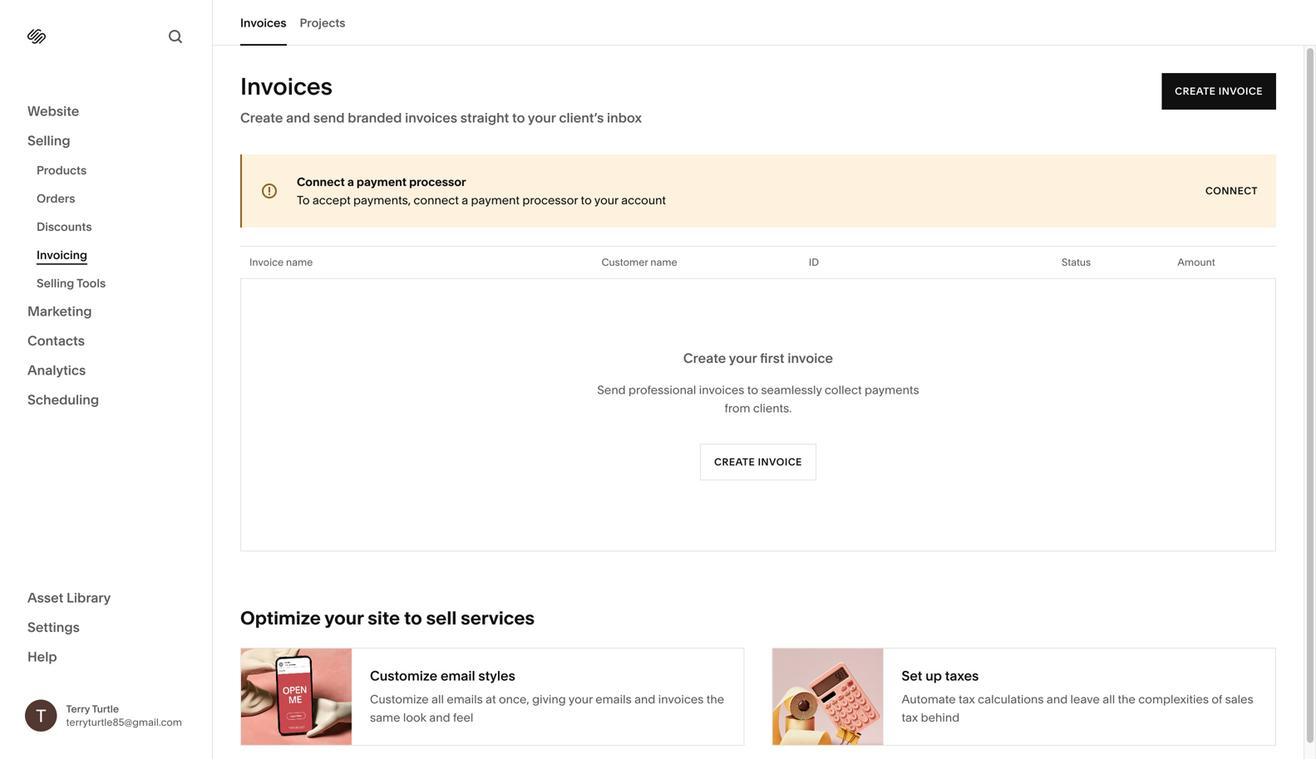 Task type: describe. For each thing, give the bounding box(es) containing it.
marketing
[[27, 303, 92, 320]]

invoicing
[[37, 248, 87, 262]]

website link
[[27, 102, 185, 122]]

scheduling
[[27, 392, 99, 408]]

settings
[[27, 620, 80, 636]]

asset
[[27, 590, 63, 606]]

terry turtle terryturtle85@gmail.com
[[66, 704, 182, 729]]

asset library link
[[27, 589, 185, 609]]

orders link
[[37, 185, 194, 213]]

marketing link
[[27, 303, 185, 322]]

tools
[[77, 276, 106, 291]]

invoicing link
[[37, 241, 194, 269]]

selling for selling tools
[[37, 276, 74, 291]]

terryturtle85@gmail.com
[[66, 717, 182, 729]]

selling tools
[[37, 276, 106, 291]]

discounts
[[37, 220, 92, 234]]

products link
[[37, 156, 194, 185]]

terry
[[66, 704, 90, 716]]

library
[[66, 590, 111, 606]]

website
[[27, 103, 79, 119]]



Task type: locate. For each thing, give the bounding box(es) containing it.
selling
[[27, 133, 70, 149], [37, 276, 74, 291]]

selling for selling
[[27, 133, 70, 149]]

orders
[[37, 192, 75, 206]]

analytics link
[[27, 362, 185, 381]]

selling link
[[27, 132, 185, 151]]

products
[[37, 163, 87, 177]]

settings link
[[27, 619, 185, 638]]

help
[[27, 649, 57, 666]]

discounts link
[[37, 213, 194, 241]]

turtle
[[92, 704, 119, 716]]

selling up the "marketing"
[[37, 276, 74, 291]]

0 vertical spatial selling
[[27, 133, 70, 149]]

contacts link
[[27, 332, 185, 352]]

asset library
[[27, 590, 111, 606]]

1 vertical spatial selling
[[37, 276, 74, 291]]

selling tools link
[[37, 269, 194, 298]]

analytics
[[27, 362, 86, 379]]

help link
[[27, 648, 57, 667]]

selling down website
[[27, 133, 70, 149]]

contacts
[[27, 333, 85, 349]]

scheduling link
[[27, 391, 185, 411]]



Task type: vqa. For each thing, say whether or not it's contained in the screenshot.
'site'
no



